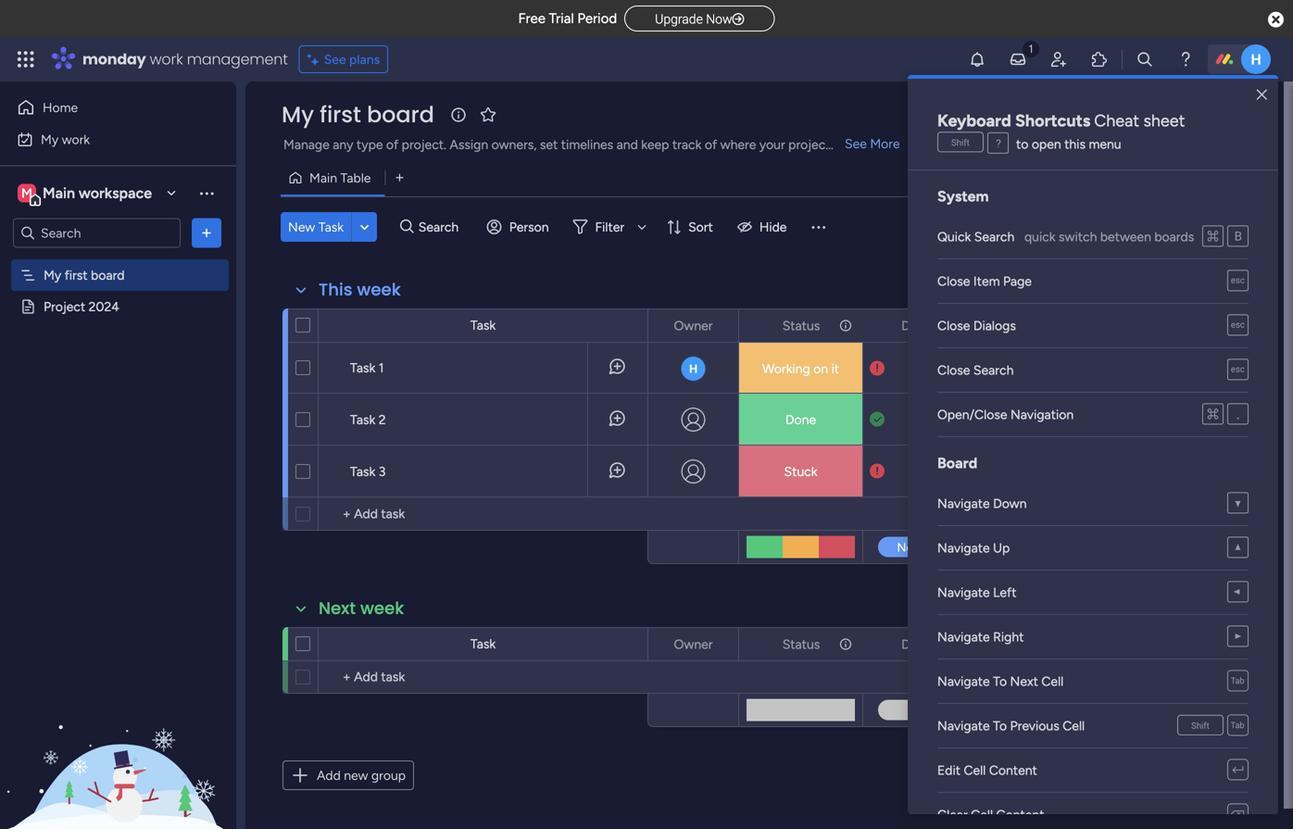 Task type: locate. For each thing, give the bounding box(es) containing it.
0 horizontal spatial 1
[[379, 360, 384, 376]]

2 status field from the top
[[778, 634, 825, 655]]

due date
[[902, 318, 954, 334], [902, 637, 954, 652]]

dapulse x slim image
[[1257, 86, 1268, 104]]

1 horizontal spatial see
[[845, 136, 867, 152]]

options image
[[838, 310, 851, 341]]

nov 21
[[909, 361, 947, 376]]

column information image
[[839, 637, 853, 652], [967, 637, 982, 652]]

People field
[[1014, 316, 1063, 336], [1014, 634, 1063, 655]]

1 due date from the top
[[902, 318, 954, 334]]

content down edit cell content
[[997, 807, 1045, 823]]

1 vertical spatial status field
[[778, 634, 825, 655]]

1 vertical spatial v2 shortcuts tab image
[[1228, 715, 1249, 737]]

0 vertical spatial nov
[[909, 361, 932, 376]]

week
[[357, 278, 401, 302], [360, 597, 404, 620]]

v2 shortcuts tab image down the v2 shortcuts right icon
[[1228, 671, 1249, 692]]

status field for next week
[[778, 634, 825, 655]]

1 vertical spatial nov
[[909, 412, 931, 427]]

2 to from the top
[[993, 718, 1007, 734]]

between
[[1101, 229, 1152, 245]]

1 vertical spatial to
[[993, 718, 1007, 734]]

due for next week
[[902, 637, 925, 652]]

edit cell content
[[938, 763, 1038, 778]]

1 vertical spatial content
[[997, 807, 1045, 823]]

This week field
[[314, 278, 406, 302]]

first up any
[[320, 99, 361, 130]]

see left plans
[[324, 51, 346, 67]]

due date down navigate left
[[902, 637, 954, 652]]

board up "2024" on the left top of the page
[[91, 267, 125, 283]]

task 1
[[350, 360, 384, 376]]

of
[[386, 137, 399, 152], [705, 137, 717, 152]]

status
[[783, 318, 820, 334], [783, 637, 820, 652]]

date
[[928, 318, 954, 334], [928, 637, 954, 652]]

My first board field
[[277, 99, 439, 130]]

22
[[934, 412, 947, 427]]

2 owner from the top
[[674, 637, 713, 652]]

navigate down the navigate right
[[938, 674, 990, 689]]

v2 shortcuts tab image up v2 shortcuts enter icon
[[1228, 715, 1249, 737]]

2 status from the top
[[783, 637, 820, 652]]

1 vertical spatial my
[[41, 132, 59, 147]]

1 vertical spatial work
[[62, 132, 90, 147]]

work right the monday
[[150, 49, 183, 69]]

1 people from the top
[[1018, 318, 1058, 334]]

navigate left left
[[938, 585, 990, 600]]

people field up navigate to next cell
[[1014, 634, 1063, 655]]

1 of from the left
[[386, 137, 399, 152]]

0 horizontal spatial main
[[43, 184, 75, 202]]

2 vertical spatial nov
[[909, 464, 931, 479]]

show board description image
[[447, 106, 470, 124]]

0 vertical spatial owner
[[674, 318, 713, 334]]

arrow down image
[[631, 216, 653, 238]]

Status field
[[778, 316, 825, 336], [778, 634, 825, 655]]

nov 22
[[909, 412, 947, 427]]

Due date field
[[897, 316, 959, 336], [897, 634, 959, 655]]

owner for next week
[[674, 637, 713, 652]]

0 horizontal spatial see
[[324, 51, 346, 67]]

nov for nov 22
[[909, 412, 931, 427]]

search everything image
[[1136, 50, 1155, 69]]

navigate up edit
[[938, 718, 990, 734]]

23
[[934, 464, 947, 479]]

navigate to next cell
[[938, 674, 1064, 689]]

board inside list box
[[91, 267, 125, 283]]

0 horizontal spatial board
[[91, 267, 125, 283]]

close left the item
[[938, 273, 971, 289]]

my up "project"
[[44, 267, 61, 283]]

navigate down 23
[[938, 496, 990, 511]]

21
[[935, 361, 947, 376]]

0 horizontal spatial my first board
[[44, 267, 125, 283]]

0 vertical spatial people
[[1018, 318, 1058, 334]]

v2 shortcuts command image
[[1203, 226, 1224, 247]]

navigate for navigate down
[[938, 496, 990, 511]]

date up 21
[[928, 318, 954, 334]]

people right the dialogs
[[1018, 318, 1058, 334]]

v2 shortcuts esc image up "v2 shortcuts dot" image
[[1228, 360, 1249, 381]]

owners,
[[492, 137, 537, 152]]

date down navigate left
[[928, 637, 954, 652]]

list box containing my first board
[[0, 256, 236, 573]]

to left the previous
[[993, 718, 1007, 734]]

v2 shortcuts dot image
[[1228, 404, 1249, 425]]

due date up nov 21
[[902, 318, 954, 334]]

navigate
[[938, 496, 990, 511], [938, 540, 990, 556], [938, 585, 990, 600], [938, 629, 990, 645], [938, 674, 990, 689], [938, 718, 990, 734]]

nov 23
[[909, 464, 947, 479]]

due date field down navigate left
[[897, 634, 959, 655]]

1 vertical spatial date
[[928, 637, 954, 652]]

task
[[318, 219, 344, 235], [471, 317, 496, 333], [350, 360, 376, 376], [350, 412, 376, 428], [350, 464, 376, 480], [471, 636, 496, 652]]

1 vertical spatial people
[[1018, 637, 1058, 652]]

v2 shortcuts esc image for close dialogs
[[1228, 315, 1249, 336]]

workspace image
[[18, 183, 36, 203]]

nov for nov 23
[[909, 464, 931, 479]]

my up manage
[[282, 99, 314, 130]]

1 up 2 at the left of the page
[[379, 360, 384, 376]]

see inside button
[[324, 51, 346, 67]]

column information image
[[839, 318, 853, 333], [967, 318, 982, 333]]

v2 shortcuts b image
[[1228, 226, 1249, 247]]

first up project 2024
[[65, 267, 88, 283]]

6 navigate from the top
[[938, 718, 990, 734]]

navigate for navigate up
[[938, 540, 990, 556]]

due date field up nov 21
[[897, 316, 959, 336]]

due left the navigate right
[[902, 637, 925, 652]]

my inside list box
[[44, 267, 61, 283]]

1 v2 shortcuts esc image from the top
[[1228, 315, 1249, 336]]

0 vertical spatial next
[[319, 597, 356, 620]]

1 vertical spatial board
[[91, 267, 125, 283]]

close up open/close
[[938, 362, 971, 378]]

navigate left the "right"
[[938, 629, 990, 645]]

shortcuts
[[1016, 111, 1091, 131]]

2 date from the top
[[928, 637, 954, 652]]

navigate down
[[938, 496, 1027, 511]]

1 vertical spatial first
[[65, 267, 88, 283]]

main inside main table button
[[309, 170, 337, 186]]

option
[[0, 259, 236, 262]]

plans
[[349, 51, 380, 67]]

work for my
[[62, 132, 90, 147]]

my first board up project 2024
[[44, 267, 125, 283]]

board
[[367, 99, 434, 130], [91, 267, 125, 283]]

1 date from the top
[[928, 318, 954, 334]]

v2 shortcuts esc image down v2 shortcuts esc image
[[1228, 315, 1249, 336]]

new
[[344, 768, 368, 783]]

0 vertical spatial people field
[[1014, 316, 1063, 336]]

2 people from the top
[[1018, 637, 1058, 652]]

navigate for navigate right
[[938, 629, 990, 645]]

list box
[[0, 256, 236, 573]]

0 vertical spatial week
[[357, 278, 401, 302]]

of right type
[[386, 137, 399, 152]]

task 2
[[350, 412, 386, 428]]

main right workspace icon
[[43, 184, 75, 202]]

4 navigate from the top
[[938, 629, 990, 645]]

navigate left
[[938, 585, 1017, 600]]

dapulse close image
[[1269, 11, 1284, 30]]

Next week field
[[314, 597, 409, 621]]

1 horizontal spatial first
[[320, 99, 361, 130]]

see for see more
[[845, 136, 867, 152]]

howard image
[[1242, 44, 1271, 74]]

1 vertical spatial due date field
[[897, 634, 959, 655]]

3 close from the top
[[938, 362, 971, 378]]

v2 shortcuts up image
[[1228, 537, 1249, 559]]

v2 search image
[[400, 217, 414, 237]]

0 horizontal spatial column information image
[[839, 318, 853, 333]]

column information image up close search
[[967, 318, 982, 333]]

1 column information image from the left
[[839, 318, 853, 333]]

board up project.
[[367, 99, 434, 130]]

1 due date field from the top
[[897, 316, 959, 336]]

see plans
[[324, 51, 380, 67]]

1 horizontal spatial work
[[150, 49, 183, 69]]

dapulse rightstroke image
[[733, 13, 745, 26]]

Owner field
[[669, 316, 718, 336], [669, 634, 718, 655]]

0 vertical spatial status
[[783, 318, 820, 334]]

hide button
[[730, 212, 798, 242]]

1 vertical spatial 1
[[379, 360, 384, 376]]

main left table
[[309, 170, 337, 186]]

main for main workspace
[[43, 184, 75, 202]]

0 vertical spatial due
[[902, 318, 925, 334]]

1
[[1206, 107, 1211, 123], [379, 360, 384, 376]]

angle down image
[[360, 220, 369, 234]]

v2 shortcuts command image
[[1203, 404, 1224, 425]]

v2 shortcuts tab image
[[1228, 671, 1249, 692], [1228, 715, 1249, 737]]

1 vertical spatial owner
[[674, 637, 713, 652]]

2 due date field from the top
[[897, 634, 959, 655]]

0 vertical spatial close
[[938, 273, 971, 289]]

integrate
[[944, 170, 997, 186]]

my first board
[[282, 99, 434, 130], [44, 267, 125, 283]]

1 vertical spatial status
[[783, 637, 820, 652]]

working
[[763, 361, 811, 377]]

quick
[[938, 229, 971, 245]]

switch
[[1059, 229, 1097, 245]]

people up navigate to next cell
[[1018, 637, 1058, 652]]

board
[[938, 455, 978, 472]]

0 vertical spatial search
[[975, 229, 1015, 245]]

manage any type of project. assign owners, set timelines and keep track of where your project stands.
[[284, 137, 875, 152]]

automate
[[1137, 170, 1195, 186]]

1 horizontal spatial next
[[1011, 674, 1039, 689]]

0 vertical spatial due date field
[[897, 316, 959, 336]]

0 vertical spatial first
[[320, 99, 361, 130]]

help image
[[1177, 50, 1195, 69]]

stands.
[[834, 137, 875, 152]]

1 status field from the top
[[778, 316, 825, 336]]

cell right edit
[[964, 763, 986, 778]]

work
[[150, 49, 183, 69], [62, 132, 90, 147]]

search
[[975, 229, 1015, 245], [974, 362, 1014, 378]]

column information image up it
[[839, 318, 853, 333]]

due date field for next week
[[897, 634, 959, 655]]

close for close dialogs
[[938, 318, 971, 334]]

invite members image
[[1050, 50, 1068, 69]]

2 owner field from the top
[[669, 634, 718, 655]]

1 owner field from the top
[[669, 316, 718, 336]]

on
[[814, 361, 828, 377]]

navigate left up
[[938, 540, 990, 556]]

content down the navigate to previous cell
[[989, 763, 1038, 778]]

0 horizontal spatial of
[[386, 137, 399, 152]]

0 horizontal spatial next
[[319, 597, 356, 620]]

2 close from the top
[[938, 318, 971, 334]]

1 vertical spatial next
[[1011, 674, 1039, 689]]

1 status from the top
[[783, 318, 820, 334]]

0 vertical spatial my first board
[[282, 99, 434, 130]]

workspace selection element
[[18, 182, 155, 206]]

5 navigate from the top
[[938, 674, 990, 689]]

due for this week
[[902, 318, 925, 334]]

and
[[617, 137, 638, 152]]

options image
[[197, 224, 216, 242], [713, 310, 726, 341], [713, 629, 726, 660], [838, 629, 851, 660]]

1 vertical spatial due
[[902, 637, 925, 652]]

my first board up type
[[282, 99, 434, 130]]

0 vertical spatial v2 shortcuts esc image
[[1228, 315, 1249, 336]]

1 horizontal spatial column information image
[[967, 318, 982, 333]]

add view image
[[396, 171, 404, 185]]

1 vertical spatial people field
[[1014, 634, 1063, 655]]

1 owner from the top
[[674, 318, 713, 334]]

nov left 23
[[909, 464, 931, 479]]

to down the "right"
[[993, 674, 1007, 689]]

work inside 'button'
[[62, 132, 90, 147]]

0 vertical spatial date
[[928, 318, 954, 334]]

0 vertical spatial 1
[[1206, 107, 1211, 123]]

any
[[333, 137, 353, 152]]

nov left 22
[[909, 412, 931, 427]]

my down home
[[41, 132, 59, 147]]

0 vertical spatial board
[[367, 99, 434, 130]]

this
[[1065, 136, 1086, 152]]

1 vertical spatial search
[[974, 362, 1014, 378]]

due date field for this week
[[897, 316, 959, 336]]

navigation
[[1011, 407, 1074, 423]]

track
[[673, 137, 702, 152]]

due
[[902, 318, 925, 334], [902, 637, 925, 652]]

2 due from the top
[[902, 637, 925, 652]]

to open this menu
[[1017, 136, 1122, 152]]

1 horizontal spatial board
[[367, 99, 434, 130]]

close left the dialogs
[[938, 318, 971, 334]]

work down home
[[62, 132, 90, 147]]

1 people field from the top
[[1014, 316, 1063, 336]]

due up nov 21
[[902, 318, 925, 334]]

nov for nov 21
[[909, 361, 932, 376]]

3
[[379, 464, 386, 480]]

of right track on the top right
[[705, 137, 717, 152]]

this week
[[319, 278, 401, 302]]

1 vertical spatial v2 shortcuts esc image
[[1228, 360, 1249, 381]]

down
[[993, 496, 1027, 511]]

3 navigate from the top
[[938, 585, 990, 600]]

free
[[518, 10, 546, 27]]

close for close search
[[938, 362, 971, 378]]

1 vertical spatial due date
[[902, 637, 954, 652]]

keep
[[641, 137, 669, 152]]

trial
[[549, 10, 574, 27]]

0 vertical spatial content
[[989, 763, 1038, 778]]

first
[[320, 99, 361, 130], [65, 267, 88, 283]]

2 due date from the top
[[902, 637, 954, 652]]

see left more on the right top of page
[[845, 136, 867, 152]]

close dialogs
[[938, 318, 1016, 334]]

1 horizontal spatial of
[[705, 137, 717, 152]]

1 horizontal spatial column information image
[[967, 637, 982, 652]]

week inside field
[[357, 278, 401, 302]]

1 close from the top
[[938, 273, 971, 289]]

0 vertical spatial see
[[324, 51, 346, 67]]

search down the dialogs
[[974, 362, 1014, 378]]

0 vertical spatial my
[[282, 99, 314, 130]]

2 v2 shortcuts esc image from the top
[[1228, 360, 1249, 381]]

inbox image
[[1009, 50, 1028, 69]]

2 vertical spatial close
[[938, 362, 971, 378]]

2 navigate from the top
[[938, 540, 990, 556]]

autopilot image
[[1114, 165, 1130, 189]]

2 vertical spatial my
[[44, 267, 61, 283]]

0 vertical spatial status field
[[778, 316, 825, 336]]

set
[[540, 137, 558, 152]]

free trial period
[[518, 10, 617, 27]]

it
[[832, 361, 840, 377]]

group
[[372, 768, 406, 783]]

2 column information image from the left
[[967, 637, 982, 652]]

1 to from the top
[[993, 674, 1007, 689]]

work for monday
[[150, 49, 183, 69]]

due date for next week
[[902, 637, 954, 652]]

management
[[187, 49, 288, 69]]

people for first people field from the top of the page
[[1018, 318, 1058, 334]]

1 horizontal spatial 1
[[1206, 107, 1211, 123]]

person
[[509, 219, 549, 235]]

home button
[[11, 93, 199, 122]]

0 vertical spatial to
[[993, 674, 1007, 689]]

1 vertical spatial see
[[845, 136, 867, 152]]

1 vertical spatial close
[[938, 318, 971, 334]]

status for next week
[[783, 637, 820, 652]]

see more link
[[843, 134, 902, 153]]

quick switch between boards
[[1025, 229, 1195, 245]]

navigate for navigate to next cell
[[938, 674, 990, 689]]

v2 shortcuts left image
[[1228, 582, 1249, 603]]

1 horizontal spatial main
[[309, 170, 337, 186]]

0 vertical spatial due date
[[902, 318, 954, 334]]

0 vertical spatial work
[[150, 49, 183, 69]]

main workspace
[[43, 184, 152, 202]]

timelines
[[561, 137, 614, 152]]

owner for this week
[[674, 318, 713, 334]]

week inside field
[[360, 597, 404, 620]]

search right 'quick'
[[975, 229, 1015, 245]]

1 vertical spatial week
[[360, 597, 404, 620]]

filter button
[[566, 212, 653, 242]]

0 horizontal spatial column information image
[[839, 637, 853, 652]]

add
[[317, 768, 341, 783]]

upgrade
[[655, 12, 703, 27]]

v2 overdue deadline image
[[870, 463, 885, 480]]

0 horizontal spatial first
[[65, 267, 88, 283]]

1 vertical spatial owner field
[[669, 634, 718, 655]]

1 right /
[[1206, 107, 1211, 123]]

1 vertical spatial my first board
[[44, 267, 125, 283]]

nov left 21
[[909, 361, 932, 376]]

date for next week
[[928, 637, 954, 652]]

v2 shortcuts esc image
[[1228, 271, 1249, 292]]

main inside "workspace selection" element
[[43, 184, 75, 202]]

people field down page
[[1014, 316, 1063, 336]]

v2 shortcuts esc image
[[1228, 315, 1249, 336], [1228, 360, 1249, 381]]

+ Add task text field
[[328, 503, 639, 525]]

task inside button
[[318, 219, 344, 235]]

add to favorites image
[[479, 105, 497, 124]]

upgrade now link
[[625, 5, 775, 31]]

date for this week
[[928, 318, 954, 334]]

1 column information image from the left
[[839, 637, 853, 652]]

task 3
[[350, 464, 386, 480]]

activity
[[1040, 107, 1085, 123]]

1 due from the top
[[902, 318, 925, 334]]

0 vertical spatial v2 shortcuts tab image
[[1228, 671, 1249, 692]]

navigate up
[[938, 540, 1010, 556]]

quick search
[[938, 229, 1015, 245]]

1 navigate from the top
[[938, 496, 990, 511]]

0 vertical spatial owner field
[[669, 316, 718, 336]]

0 horizontal spatial work
[[62, 132, 90, 147]]

manage
[[284, 137, 330, 152]]



Task type: describe. For each thing, give the bounding box(es) containing it.
menu image
[[809, 218, 828, 236]]

assign
[[450, 137, 489, 152]]

v2 shortcuts enter image
[[1228, 760, 1249, 781]]

owner field for next week
[[669, 634, 718, 655]]

next inside field
[[319, 597, 356, 620]]

cell right the previous
[[1063, 718, 1085, 734]]

v2 overdue deadline image
[[870, 360, 885, 378]]

this
[[319, 278, 353, 302]]

cell right clear
[[971, 807, 993, 823]]

previous
[[1011, 718, 1060, 734]]

done
[[786, 412, 816, 428]]

people for 1st people field from the bottom of the page
[[1018, 637, 1058, 652]]

add new group
[[317, 768, 406, 783]]

content for edit cell content
[[989, 763, 1038, 778]]

home
[[43, 100, 78, 115]]

v2 shortcuts question mark image
[[988, 133, 1009, 155]]

workspace
[[79, 184, 152, 202]]

main for main table
[[309, 170, 337, 186]]

see for see plans
[[324, 51, 346, 67]]

new
[[288, 219, 315, 235]]

v2 shortcuts down image
[[1228, 493, 1249, 514]]

your
[[760, 137, 786, 152]]

lottie animation image
[[0, 642, 236, 829]]

2
[[379, 412, 386, 428]]

sort
[[689, 219, 713, 235]]

page
[[1003, 273, 1032, 289]]

my first board inside list box
[[44, 267, 125, 283]]

Search field
[[414, 214, 470, 240]]

activity button
[[1033, 100, 1120, 130]]

menu
[[1089, 136, 1122, 152]]

system
[[938, 188, 989, 205]]

item
[[974, 273, 1000, 289]]

Search in workspace field
[[39, 222, 155, 244]]

2 v2 shortcuts tab image from the top
[[1228, 715, 1249, 737]]

navigate to previous cell
[[938, 718, 1085, 734]]

cheat
[[1095, 111, 1140, 131]]

+ Add task text field
[[328, 666, 639, 688]]

main table button
[[281, 163, 385, 193]]

monday work management
[[82, 49, 288, 69]]

navigate for navigate to previous cell
[[938, 718, 990, 734]]

workspace options image
[[197, 184, 216, 202]]

lottie animation element
[[0, 642, 236, 829]]

upgrade now
[[655, 12, 733, 27]]

main table
[[309, 170, 371, 186]]

keyboard shortcuts cheat sheet
[[938, 111, 1186, 131]]

public board image
[[19, 298, 37, 316]]

right
[[993, 629, 1024, 645]]

close item page
[[938, 273, 1032, 289]]

2 column information image from the left
[[967, 318, 982, 333]]

navigate for navigate left
[[938, 585, 990, 600]]

1 inside button
[[1206, 107, 1211, 123]]

navigate right
[[938, 629, 1024, 645]]

hide
[[760, 219, 787, 235]]

see more
[[845, 136, 900, 152]]

edit
[[938, 763, 961, 778]]

next week
[[319, 597, 404, 620]]

v2 shortcuts backspace image
[[1228, 804, 1249, 826]]

v2 shortcuts right image
[[1228, 626, 1249, 648]]

period
[[578, 10, 617, 27]]

to for previous
[[993, 718, 1007, 734]]

select product image
[[17, 50, 35, 69]]

help
[[1152, 782, 1185, 801]]

my inside my work 'button'
[[41, 132, 59, 147]]

/
[[1197, 107, 1203, 123]]

m
[[21, 185, 32, 201]]

close for close item page
[[938, 273, 971, 289]]

keyboard
[[938, 111, 1012, 131]]

dialogs
[[974, 318, 1016, 334]]

v2 done deadline image
[[870, 411, 885, 429]]

notifications image
[[968, 50, 987, 69]]

due date for this week
[[902, 318, 954, 334]]

my work button
[[11, 125, 199, 154]]

up
[[993, 540, 1010, 556]]

add new group button
[[283, 761, 414, 790]]

to
[[1017, 136, 1029, 152]]

my work
[[41, 132, 90, 147]]

see plans button
[[299, 45, 388, 73]]

project 2024
[[44, 299, 119, 315]]

invite / 1 button
[[1128, 100, 1219, 130]]

open/close navigation
[[938, 407, 1074, 423]]

search for close search
[[974, 362, 1014, 378]]

status field for this week
[[778, 316, 825, 336]]

invite / 1
[[1162, 107, 1211, 123]]

1 image
[[1023, 38, 1040, 59]]

person button
[[480, 212, 560, 242]]

1 horizontal spatial my first board
[[282, 99, 434, 130]]

search for quick search
[[975, 229, 1015, 245]]

2024
[[89, 299, 119, 315]]

monday
[[82, 49, 146, 69]]

apps image
[[1091, 50, 1109, 69]]

1 v2 shortcuts tab image from the top
[[1228, 671, 1249, 692]]

week for this week
[[357, 278, 401, 302]]

help button
[[1136, 777, 1201, 807]]

content for clear cell content
[[997, 807, 1045, 823]]

2 of from the left
[[705, 137, 717, 152]]

clear cell content
[[938, 807, 1045, 823]]

where
[[721, 137, 757, 152]]

filter
[[595, 219, 625, 235]]

project.
[[402, 137, 447, 152]]

new task
[[288, 219, 344, 235]]

week for next week
[[360, 597, 404, 620]]

2 people field from the top
[[1014, 634, 1063, 655]]

sheet
[[1144, 111, 1186, 131]]

sort button
[[659, 212, 724, 242]]

new task button
[[281, 212, 351, 242]]

cell up the previous
[[1042, 674, 1064, 689]]

table
[[341, 170, 371, 186]]

open/close
[[938, 407, 1008, 423]]

left
[[993, 585, 1017, 600]]

status for this week
[[783, 318, 820, 334]]

working on it
[[763, 361, 840, 377]]

v2 shortcuts esc image for close search
[[1228, 360, 1249, 381]]

owner field for this week
[[669, 316, 718, 336]]

project
[[789, 137, 831, 152]]

to for next
[[993, 674, 1007, 689]]

type
[[357, 137, 383, 152]]



Task type: vqa. For each thing, say whether or not it's contained in the screenshot.
the bottommost close
yes



